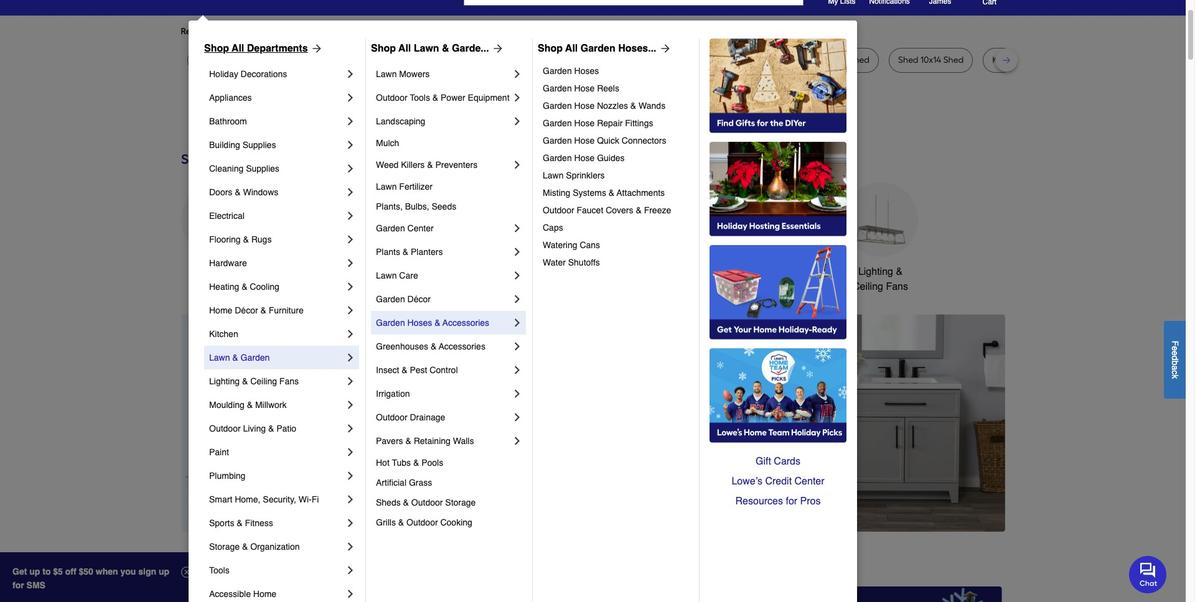 Task type: describe. For each thing, give the bounding box(es) containing it.
lawn care
[[376, 271, 418, 281]]

all for garden
[[565, 43, 578, 54]]

2 horizontal spatial arrow right image
[[982, 423, 994, 436]]

chevron right image for lawn mowers
[[511, 68, 524, 80]]

f
[[1170, 341, 1180, 346]]

4 shed from the left
[[944, 55, 964, 65]]

shed outdoor storage
[[732, 55, 821, 65]]

shed for shed 10x14 shed
[[898, 55, 919, 65]]

home décor & furniture link
[[209, 299, 344, 322]]

weed killers & preventers
[[376, 160, 478, 170]]

chevron right image for bathroom
[[344, 115, 357, 128]]

plants & planters link
[[376, 240, 511, 264]]

chevron right image for pavers & retaining walls
[[511, 435, 524, 448]]

heating & cooling
[[209, 282, 279, 292]]

rugs
[[251, 235, 272, 245]]

paint link
[[209, 441, 344, 464]]

hardware link
[[209, 252, 344, 275]]

home,
[[235, 495, 261, 505]]

lawn care link
[[376, 264, 511, 288]]

chevron right image for paint
[[344, 446, 357, 459]]

lawn mowers
[[376, 69, 430, 79]]

supplies for building supplies
[[243, 140, 276, 150]]

outdoor faucet covers & freeze caps link
[[543, 202, 690, 237]]

pros
[[800, 496, 821, 507]]

garden for garden hose guides
[[543, 153, 572, 163]]

storage & organization
[[209, 542, 300, 552]]

hose for quick
[[574, 136, 595, 146]]

garden hose repair fittings link
[[543, 115, 690, 132]]

patio
[[277, 424, 296, 434]]

outdoor for outdoor tools & power equipment
[[376, 93, 408, 103]]

watering
[[543, 240, 577, 250]]

hoses for garden hoses
[[574, 66, 599, 76]]

chevron right image for garden décor
[[511, 293, 524, 306]]

grass
[[409, 478, 432, 488]]

chevron right image for plants & planters
[[511, 246, 524, 258]]

organization
[[250, 542, 300, 552]]

outdoor up grills & outdoor cooking
[[411, 498, 443, 508]]

lighting inside lighting & ceiling fans link
[[209, 377, 240, 387]]

chevron right image for garden center
[[511, 222, 524, 235]]

smart for smart home, security, wi-fi
[[209, 495, 232, 505]]

mulch link
[[376, 133, 524, 153]]

lawn fertilizer link
[[376, 177, 524, 197]]

shop for shop all departments
[[204, 43, 229, 54]]

k
[[1170, 375, 1180, 379]]

attachments
[[617, 188, 665, 198]]

mowers
[[399, 69, 430, 79]]

home décor & furniture
[[209, 306, 304, 316]]

lawn for lawn mowers
[[376, 69, 397, 79]]

sheds & outdoor storage
[[376, 498, 476, 508]]

garden for garden hoses & accessories
[[376, 318, 405, 328]]

bathroom inside button
[[670, 266, 713, 278]]

lawn inside "link"
[[414, 43, 439, 54]]

garden hoses & accessories link
[[376, 311, 511, 335]]

outdoor tools & power equipment link
[[376, 86, 511, 110]]

chevron right image for kitchen
[[344, 328, 357, 341]]

wands
[[639, 101, 666, 111]]

appliances inside button
[[194, 266, 243, 278]]

sports & fitness
[[209, 519, 273, 529]]

more for more great deals
[[181, 555, 222, 574]]

more for more suggestions for you
[[319, 26, 339, 37]]

garden hose guides link
[[543, 149, 690, 167]]

gift cards
[[756, 456, 801, 468]]

you for more suggestions for you
[[405, 26, 419, 37]]

home for accessible home
[[253, 590, 277, 599]]

chevron right image for doors & windows
[[344, 186, 357, 199]]

home for smart home
[[787, 266, 814, 278]]

arrow right image
[[308, 42, 323, 55]]

garden hose quick connectors link
[[543, 132, 690, 149]]

equipment inside outdoor tools & equipment
[[573, 281, 621, 293]]

building supplies
[[209, 140, 276, 150]]

& inside 'link'
[[413, 458, 419, 468]]

chevron right image for holiday decorations
[[344, 68, 357, 80]]

gift
[[756, 456, 771, 468]]

lighting & ceiling fans button
[[843, 182, 918, 294]]

weed
[[376, 160, 399, 170]]

0 horizontal spatial fans
[[279, 377, 299, 387]]

retaining
[[414, 436, 451, 446]]

seeds
[[432, 202, 456, 212]]

flooring & rugs
[[209, 235, 272, 245]]

drainage
[[410, 413, 445, 423]]

0 horizontal spatial ceiling
[[250, 377, 277, 387]]

wi-
[[299, 495, 312, 505]]

furniture
[[269, 306, 304, 316]]

plants & planters
[[376, 247, 443, 257]]

chevron right image for accessible home
[[344, 588, 357, 601]]

lowe's
[[732, 476, 763, 487]]

moulding & millwork link
[[209, 393, 344, 417]]

windows
[[243, 187, 278, 197]]

chevron right image for sports & fitness
[[344, 517, 357, 530]]

outdoor for outdoor living & patio
[[209, 424, 241, 434]]

garden center
[[376, 223, 434, 233]]

décor for lawn
[[407, 294, 431, 304]]

& inside button
[[896, 266, 903, 278]]

scroll to item #2 image
[[670, 510, 700, 515]]

0 vertical spatial appliances
[[209, 93, 252, 103]]

nozzles
[[597, 101, 628, 111]]

0 vertical spatial equipment
[[468, 93, 510, 103]]

garden inside lawn & garden link
[[241, 353, 270, 363]]

garden center link
[[376, 217, 511, 240]]

lowe's credit center
[[732, 476, 825, 487]]

chevron right image for hardware
[[344, 257, 357, 270]]

killers
[[401, 160, 425, 170]]

fans inside button
[[886, 281, 908, 293]]

freeze
[[644, 205, 671, 215]]

shop all garden hoses... link
[[538, 41, 671, 56]]

tools inside 'link'
[[209, 566, 230, 576]]

lawn fertilizer
[[376, 182, 433, 192]]

decorations for holiday
[[241, 69, 287, 79]]

0 vertical spatial accessories
[[443, 318, 489, 328]]

cooking
[[440, 518, 472, 528]]

shop all garden hoses...
[[538, 43, 656, 54]]

scroll to item #3 image
[[700, 510, 730, 515]]

for left pros
[[786, 496, 798, 507]]

bulbs,
[[405, 202, 429, 212]]

home inside home décor & furniture link
[[209, 306, 232, 316]]

mulch
[[376, 138, 399, 148]]

f e e d b a c k button
[[1164, 321, 1186, 399]]

1 e from the top
[[1170, 346, 1180, 351]]

christmas decorations button
[[370, 182, 445, 294]]

hose for nozzles
[[574, 101, 595, 111]]

shop for shop all lawn & garde...
[[371, 43, 396, 54]]

tools for equipment
[[600, 266, 623, 278]]

for inside 'link'
[[392, 26, 403, 37]]

accessible home
[[209, 590, 277, 599]]

resources
[[736, 496, 783, 507]]

all for lawn
[[399, 43, 411, 54]]

1 vertical spatial accessories
[[439, 342, 485, 352]]

garden for garden hoses
[[543, 66, 572, 76]]

lawn for lawn & garden
[[209, 353, 230, 363]]

arrow right image for shop all lawn & garde...
[[489, 42, 504, 55]]

bathroom link
[[209, 110, 344, 133]]

chevron right image for plumbing
[[344, 470, 357, 482]]

chevron right image for cleaning supplies
[[344, 162, 357, 175]]

chevron right image for lighting & ceiling fans
[[344, 375, 357, 388]]

departments
[[247, 43, 308, 54]]

chevron right image for outdoor living & patio
[[344, 423, 357, 435]]

storage inside storage & organization link
[[209, 542, 240, 552]]

pavers & retaining walls
[[376, 436, 474, 446]]

great
[[227, 555, 273, 574]]

Search Query text field
[[464, 0, 747, 5]]

garden for garden hose repair fittings
[[543, 118, 572, 128]]

garden for garden décor
[[376, 294, 405, 304]]

doors
[[209, 187, 232, 197]]

décor for departments
[[235, 306, 258, 316]]

garde...
[[452, 43, 489, 54]]

kitchen faucets
[[466, 266, 538, 278]]



Task type: vqa. For each thing, say whether or not it's contained in the screenshot.
the Tools within the Tools link
yes



Task type: locate. For each thing, give the bounding box(es) containing it.
misting
[[543, 188, 570, 198]]

1 shed from the left
[[732, 55, 752, 65]]

outdoor for outdoor faucet covers & freeze caps
[[543, 205, 574, 215]]

you inside 'link'
[[405, 26, 419, 37]]

faucets
[[502, 266, 538, 278]]

garden hoses & accessories
[[376, 318, 489, 328]]

arrow right image inside shop all garden hoses... link
[[656, 42, 671, 55]]

0 horizontal spatial decorations
[[241, 69, 287, 79]]

for up departments
[[281, 26, 292, 37]]

security,
[[263, 495, 296, 505]]

guides
[[597, 153, 625, 163]]

garden hose nozzles & wands link
[[543, 97, 690, 115]]

storage down sports
[[209, 542, 240, 552]]

recommended searches for you heading
[[181, 26, 1005, 38]]

1 vertical spatial appliances
[[194, 266, 243, 278]]

arrow left image
[[412, 423, 425, 436]]

1 horizontal spatial bathroom
[[670, 266, 713, 278]]

up to 35 percent off select grills and accessories. image
[[743, 587, 1003, 603]]

artificial grass
[[376, 478, 432, 488]]

0 horizontal spatial tools
[[209, 566, 230, 576]]

10x14
[[921, 55, 941, 65]]

get
[[12, 567, 27, 577]]

chevron right image
[[344, 68, 357, 80], [511, 68, 524, 80], [344, 92, 357, 104], [344, 115, 357, 128], [344, 139, 357, 151], [511, 159, 524, 171], [344, 162, 357, 175], [511, 222, 524, 235], [511, 293, 524, 306], [511, 317, 524, 329], [344, 352, 357, 364], [344, 375, 357, 388], [511, 411, 524, 424], [344, 423, 357, 435], [511, 435, 524, 448], [344, 446, 357, 459], [344, 494, 357, 506], [344, 541, 357, 553], [344, 565, 357, 577], [344, 588, 357, 601]]

1 vertical spatial home
[[209, 306, 232, 316]]

0 horizontal spatial décor
[[235, 306, 258, 316]]

up right sign
[[159, 567, 169, 577]]

1 horizontal spatial smart
[[758, 266, 785, 278]]

1 horizontal spatial home
[[253, 590, 277, 599]]

f e e d b a c k
[[1170, 341, 1180, 379]]

1 hose from the top
[[574, 83, 595, 93]]

smart home, security, wi-fi
[[209, 495, 319, 505]]

2 hose from the top
[[574, 101, 595, 111]]

garden inside garden décor link
[[376, 294, 405, 304]]

kitchen inside button
[[466, 266, 500, 278]]

décor down christmas decorations
[[407, 294, 431, 304]]

1 horizontal spatial décor
[[407, 294, 431, 304]]

control
[[430, 365, 458, 375]]

arrow right image
[[489, 42, 504, 55], [656, 42, 671, 55], [982, 423, 994, 436]]

1 horizontal spatial equipment
[[573, 281, 621, 293]]

25 days of deals. don't miss deals every day. same-day delivery on in-stock orders placed by 2 p m. image
[[181, 314, 382, 532]]

1 vertical spatial décor
[[235, 306, 258, 316]]

1 vertical spatial supplies
[[246, 164, 279, 174]]

None search field
[[464, 0, 804, 17]]

chevron right image for home décor & furniture
[[344, 304, 357, 317]]

storage inside sheds & outdoor storage link
[[445, 498, 476, 508]]

1 you from the left
[[294, 26, 309, 37]]

care
[[399, 271, 418, 281]]

accessible
[[209, 590, 251, 599]]

0 vertical spatial supplies
[[243, 140, 276, 150]]

outdoor
[[754, 55, 788, 65]]

0 horizontal spatial bathroom
[[209, 116, 247, 126]]

0 vertical spatial home
[[787, 266, 814, 278]]

3 shed from the left
[[898, 55, 919, 65]]

appliances button
[[181, 182, 256, 279]]

& inside outdoor faucet covers & freeze caps
[[636, 205, 642, 215]]

&
[[442, 43, 449, 54], [433, 93, 438, 103], [631, 101, 636, 111], [427, 160, 433, 170], [235, 187, 241, 197], [609, 188, 615, 198], [636, 205, 642, 215], [243, 235, 249, 245], [403, 247, 408, 257], [626, 266, 632, 278], [896, 266, 903, 278], [242, 282, 247, 292], [261, 306, 266, 316], [435, 318, 440, 328], [431, 342, 437, 352], [232, 353, 238, 363], [402, 365, 408, 375], [242, 377, 248, 387], [247, 400, 253, 410], [268, 424, 274, 434], [406, 436, 411, 446], [413, 458, 419, 468], [403, 498, 409, 508], [398, 518, 404, 528], [237, 519, 243, 529], [242, 542, 248, 552]]

insect
[[376, 365, 399, 375]]

shop for shop all garden hoses...
[[538, 43, 563, 54]]

kitchen for kitchen faucets
[[466, 266, 500, 278]]

1 horizontal spatial center
[[795, 476, 825, 487]]

0 vertical spatial décor
[[407, 294, 431, 304]]

decorations inside holiday decorations "link"
[[241, 69, 287, 79]]

storage
[[790, 55, 821, 65]]

shop inside shop all garden hoses... link
[[538, 43, 563, 54]]

0 horizontal spatial up
[[29, 567, 40, 577]]

outdoor inside outdoor faucet covers & freeze caps
[[543, 205, 574, 215]]

0 vertical spatial kitchen
[[466, 266, 500, 278]]

2 vertical spatial tools
[[209, 566, 230, 576]]

0 horizontal spatial arrow right image
[[489, 42, 504, 55]]

1 horizontal spatial ceiling
[[853, 281, 883, 293]]

lawn up the mowers
[[414, 43, 439, 54]]

0 vertical spatial fans
[[886, 281, 908, 293]]

smart
[[758, 266, 785, 278], [209, 495, 232, 505]]

all up garden hoses on the top of the page
[[565, 43, 578, 54]]

artificial grass link
[[376, 473, 524, 493]]

moulding
[[209, 400, 245, 410]]

1 all from the left
[[232, 43, 244, 54]]

shop 25 days of deals by category image
[[181, 149, 1005, 170]]

more up accessible
[[181, 555, 222, 574]]

artificial
[[376, 478, 407, 488]]

1 horizontal spatial arrow right image
[[656, 42, 671, 55]]

0 horizontal spatial you
[[294, 26, 309, 37]]

garden inside shop all garden hoses... link
[[581, 43, 616, 54]]

quick
[[597, 136, 619, 146]]

5 hose from the top
[[574, 153, 595, 163]]

chevron right image for irrigation
[[511, 388, 524, 400]]

3 all from the left
[[565, 43, 578, 54]]

hose for reels
[[574, 83, 595, 93]]

outdoor inside outdoor tools & equipment
[[561, 266, 597, 278]]

chevron right image for smart home, security, wi-fi
[[344, 494, 357, 506]]

garden for garden center
[[376, 223, 405, 233]]

lawn sprinklers link
[[543, 167, 690, 184]]

chevron right image for building supplies
[[344, 139, 357, 151]]

deals
[[278, 555, 324, 574]]

1 vertical spatial lighting
[[209, 377, 240, 387]]

1 vertical spatial lighting & ceiling fans
[[209, 377, 299, 387]]

0 vertical spatial ceiling
[[853, 281, 883, 293]]

lawn for lawn care
[[376, 271, 397, 281]]

cleaning supplies link
[[209, 157, 344, 181]]

all for departments
[[232, 43, 244, 54]]

1 horizontal spatial tools
[[410, 93, 430, 103]]

kitchen for kitchen
[[209, 329, 238, 339]]

plants,
[[376, 202, 403, 212]]

tools up accessible
[[209, 566, 230, 576]]

2 up from the left
[[159, 567, 169, 577]]

0 horizontal spatial center
[[407, 223, 434, 233]]

1 vertical spatial kitchen
[[209, 329, 238, 339]]

decorations inside christmas decorations button
[[381, 281, 434, 293]]

hose
[[574, 83, 595, 93], [574, 101, 595, 111], [574, 118, 595, 128], [574, 136, 595, 146], [574, 153, 595, 163]]

greenhouses & accessories link
[[376, 335, 511, 359]]

plants, bulbs, seeds
[[376, 202, 456, 212]]

supplies up windows
[[246, 164, 279, 174]]

grills & outdoor cooking
[[376, 518, 472, 528]]

0 vertical spatial more
[[319, 26, 339, 37]]

tools inside outdoor tools & equipment
[[600, 266, 623, 278]]

garden for garden hose nozzles & wands
[[543, 101, 572, 111]]

doors & windows link
[[209, 181, 344, 204]]

2 horizontal spatial all
[[565, 43, 578, 54]]

chevron right image for outdoor tools & power equipment
[[511, 92, 524, 104]]

chevron right image for moulding & millwork
[[344, 399, 357, 411]]

chevron right image
[[511, 92, 524, 104], [511, 115, 524, 128], [344, 186, 357, 199], [344, 210, 357, 222], [344, 233, 357, 246], [511, 246, 524, 258], [344, 257, 357, 270], [511, 270, 524, 282], [344, 281, 357, 293], [344, 304, 357, 317], [344, 328, 357, 341], [511, 341, 524, 353], [511, 364, 524, 377], [511, 388, 524, 400], [344, 399, 357, 411], [344, 470, 357, 482], [344, 517, 357, 530]]

supplies for cleaning supplies
[[246, 164, 279, 174]]

for down get
[[12, 581, 24, 591]]

decorations down shop all departments link
[[241, 69, 287, 79]]

lighting & ceiling fans inside lighting & ceiling fans button
[[853, 266, 908, 293]]

hose down garden hoses on the top of the page
[[574, 83, 595, 93]]

1 vertical spatial fans
[[279, 377, 299, 387]]

up to 25 percent off select small appliances. image
[[463, 587, 723, 603]]

2 all from the left
[[399, 43, 411, 54]]

shop up toilet
[[538, 43, 563, 54]]

0 vertical spatial storage
[[445, 498, 476, 508]]

kitchen up lawn & garden
[[209, 329, 238, 339]]

recommended searches for you
[[181, 26, 309, 37]]

hoses up greenhouses & accessories
[[407, 318, 432, 328]]

1 horizontal spatial all
[[399, 43, 411, 54]]

1 vertical spatial smart
[[209, 495, 232, 505]]

shed right storage
[[849, 55, 870, 65]]

chevron right image for lawn care
[[511, 270, 524, 282]]

0 horizontal spatial hoses
[[407, 318, 432, 328]]

1 horizontal spatial storage
[[445, 498, 476, 508]]

shop down more suggestions for you 'link'
[[371, 43, 396, 54]]

outdoor for outdoor tools & equipment
[[561, 266, 597, 278]]

1 horizontal spatial you
[[405, 26, 419, 37]]

you up the "shop all lawn & garde..."
[[405, 26, 419, 37]]

arrow right image inside shop all lawn & garde... "link"
[[489, 42, 504, 55]]

1 horizontal spatial hoses
[[574, 66, 599, 76]]

fittings
[[625, 118, 653, 128]]

& inside outdoor tools & equipment
[[626, 266, 632, 278]]

outdoor down sheds & outdoor storage
[[407, 518, 438, 528]]

all inside "link"
[[399, 43, 411, 54]]

lawn up misting
[[543, 171, 564, 181]]

1 vertical spatial bathroom
[[670, 266, 713, 278]]

bathroom button
[[654, 182, 729, 279]]

0 vertical spatial tools
[[410, 93, 430, 103]]

tools down watering cans link
[[600, 266, 623, 278]]

shop down "recommended"
[[204, 43, 229, 54]]

garden for garden hose reels
[[543, 83, 572, 93]]

chevron right image for flooring & rugs
[[344, 233, 357, 246]]

arrow right image for shop all garden hoses...
[[656, 42, 671, 55]]

garden for garden hose quick connectors
[[543, 136, 572, 146]]

heating & cooling link
[[209, 275, 344, 299]]

garden hoses
[[543, 66, 599, 76]]

up to 40 percent off select vanities. plus, get free local delivery on select vanities. image
[[402, 314, 1005, 532]]

outdoor for outdoor drainage
[[376, 413, 408, 423]]

outdoor up landscaping
[[376, 93, 408, 103]]

chevron right image for appliances
[[344, 92, 357, 104]]

home inside smart home button
[[787, 266, 814, 278]]

chevron right image for heating & cooling
[[344, 281, 357, 293]]

lawn mowers link
[[376, 62, 511, 86]]

chat invite button image
[[1129, 556, 1167, 594]]

chevron right image for storage & organization
[[344, 541, 357, 553]]

1 vertical spatial center
[[795, 476, 825, 487]]

power
[[441, 93, 465, 103]]

e up d
[[1170, 346, 1180, 351]]

1 horizontal spatial shop
[[371, 43, 396, 54]]

more up arrow right image
[[319, 26, 339, 37]]

lawn left the mowers
[[376, 69, 397, 79]]

chevron right image for tools
[[344, 565, 357, 577]]

fi
[[312, 495, 319, 505]]

lighting
[[858, 266, 893, 278], [209, 377, 240, 387]]

1 vertical spatial equipment
[[573, 281, 621, 293]]

0 horizontal spatial all
[[232, 43, 244, 54]]

watering cans
[[543, 240, 600, 250]]

garden inside the garden hose nozzles & wands link
[[543, 101, 572, 111]]

for right suggestions
[[392, 26, 403, 37]]

1 horizontal spatial more
[[319, 26, 339, 37]]

garden hose repair fittings
[[543, 118, 653, 128]]

chevron right image for outdoor drainage
[[511, 411, 524, 424]]

hose down garden hose reels
[[574, 101, 595, 111]]

shed left 10x14
[[898, 55, 919, 65]]

2 shed from the left
[[849, 55, 870, 65]]

searches
[[243, 26, 279, 37]]

lawn up moulding
[[209, 353, 230, 363]]

1 vertical spatial ceiling
[[250, 377, 277, 387]]

garden décor link
[[376, 288, 511, 311]]

chevron right image for insect & pest control
[[511, 364, 524, 377]]

smart for smart home
[[758, 266, 785, 278]]

supplies up cleaning supplies
[[243, 140, 276, 150]]

hardware
[[209, 258, 247, 268]]

cleaning
[[209, 164, 244, 174]]

chevron right image for weed killers & preventers
[[511, 159, 524, 171]]

1 up from the left
[[29, 567, 40, 577]]

you
[[120, 567, 136, 577]]

1 vertical spatial storage
[[209, 542, 240, 552]]

accessories up control
[[439, 342, 485, 352]]

storage up cooking
[[445, 498, 476, 508]]

smart inside button
[[758, 266, 785, 278]]

0 horizontal spatial lighting
[[209, 377, 240, 387]]

toilet
[[539, 55, 560, 65]]

all down recommended searches for you
[[232, 43, 244, 54]]

plants
[[376, 247, 400, 257]]

supplies
[[243, 140, 276, 150], [246, 164, 279, 174]]

kitchen left faucets
[[466, 266, 500, 278]]

3 hose from the top
[[574, 118, 595, 128]]

0 vertical spatial center
[[407, 223, 434, 233]]

1 vertical spatial decorations
[[381, 281, 434, 293]]

up left to
[[29, 567, 40, 577]]

find gifts for the diyer. image
[[710, 39, 847, 133]]

get your home holiday-ready. image
[[710, 245, 847, 340]]

appliances down holiday
[[209, 93, 252, 103]]

appliances link
[[209, 86, 344, 110]]

accessories up greenhouses & accessories link
[[443, 318, 489, 328]]

flooring & rugs link
[[209, 228, 344, 252]]

1 horizontal spatial lighting
[[858, 266, 893, 278]]

outdoor down misting
[[543, 205, 574, 215]]

outdoor drainage link
[[376, 406, 511, 430]]

tools for power
[[410, 93, 430, 103]]

2 horizontal spatial tools
[[600, 266, 623, 278]]

chevron right image for landscaping
[[511, 115, 524, 128]]

garden inside garden center 'link'
[[376, 223, 405, 233]]

lawn up plants,
[[376, 182, 397, 192]]

hose for guides
[[574, 153, 595, 163]]

smart home
[[758, 266, 814, 278]]

outdoor down watering cans
[[561, 266, 597, 278]]

0 horizontal spatial kitchen
[[209, 329, 238, 339]]

get up to 2 free select tools or batteries when you buy 1 with select purchases. image
[[183, 587, 443, 603]]

chevron right image for garden hoses & accessories
[[511, 317, 524, 329]]

lowe's wishes you and your family a happy hanukkah. image
[[181, 105, 1005, 136]]

outdoor tools & equipment
[[561, 266, 632, 293]]

when
[[96, 567, 118, 577]]

2 e from the top
[[1170, 351, 1180, 356]]

2 horizontal spatial home
[[787, 266, 814, 278]]

garden inside garden hose quick connectors link
[[543, 136, 572, 146]]

shed for shed outdoor storage
[[732, 55, 752, 65]]

2 vertical spatial home
[[253, 590, 277, 599]]

chevron right image for greenhouses & accessories
[[511, 341, 524, 353]]

1 vertical spatial hoses
[[407, 318, 432, 328]]

outdoor down irrigation on the bottom left
[[376, 413, 408, 423]]

0 horizontal spatial more
[[181, 555, 222, 574]]

garden inside garden hose reels link
[[543, 83, 572, 93]]

0 vertical spatial hoses
[[574, 66, 599, 76]]

center down the bulbs,
[[407, 223, 434, 233]]

lighting & ceiling fans inside lighting & ceiling fans link
[[209, 377, 299, 387]]

0 horizontal spatial lighting & ceiling fans
[[209, 377, 299, 387]]

chevron right image for electrical
[[344, 210, 357, 222]]

3 shop from the left
[[538, 43, 563, 54]]

2 horizontal spatial shop
[[538, 43, 563, 54]]

1 horizontal spatial up
[[159, 567, 169, 577]]

1 shop from the left
[[204, 43, 229, 54]]

0 vertical spatial lighting & ceiling fans
[[853, 266, 908, 293]]

1 horizontal spatial kitchen
[[466, 266, 500, 278]]

lawn for lawn sprinklers
[[543, 171, 564, 181]]

garden inside garden hoses link
[[543, 66, 572, 76]]

tubs
[[392, 458, 411, 468]]

a
[[1170, 365, 1180, 370]]

lawn & garden
[[209, 353, 270, 363]]

center up pros
[[795, 476, 825, 487]]

tools down the mowers
[[410, 93, 430, 103]]

grills
[[376, 518, 396, 528]]

kobalt
[[992, 55, 1018, 65]]

shed left outdoor
[[732, 55, 752, 65]]

garden inside garden hose repair fittings link
[[543, 118, 572, 128]]

shed for shed
[[849, 55, 870, 65]]

hot tubs & pools link
[[376, 453, 524, 473]]

garden hose reels
[[543, 83, 619, 93]]

holiday decorations
[[209, 69, 287, 79]]

lowe's home team holiday picks. image
[[710, 349, 847, 443]]

1 vertical spatial more
[[181, 555, 222, 574]]

decorations
[[241, 69, 287, 79], [381, 281, 434, 293]]

garden hose reels link
[[543, 80, 690, 97]]

garden hose quick connectors
[[543, 136, 666, 146]]

2 you from the left
[[405, 26, 419, 37]]

sheds
[[376, 498, 401, 508]]

4 hose from the top
[[574, 136, 595, 146]]

decorations for christmas
[[381, 281, 434, 293]]

garden inside garden hose guides link
[[543, 153, 572, 163]]

covers
[[606, 205, 633, 215]]

shop inside shop all departments link
[[204, 43, 229, 54]]

0 vertical spatial lighting
[[858, 266, 893, 278]]

landscaping link
[[376, 110, 511, 133]]

for inside get up to $5 off $50 when you sign up for sms
[[12, 581, 24, 591]]

home inside accessible home link
[[253, 590, 277, 599]]

plumbing
[[209, 471, 246, 481]]

0 vertical spatial decorations
[[241, 69, 287, 79]]

appliances up heating
[[194, 266, 243, 278]]

0 horizontal spatial equipment
[[468, 93, 510, 103]]

hot
[[376, 458, 390, 468]]

get up to $5 off $50 when you sign up for sms
[[12, 567, 169, 591]]

ceiling inside the lighting & ceiling fans
[[853, 281, 883, 293]]

equipment down 'shutoffs'
[[573, 281, 621, 293]]

0 vertical spatial smart
[[758, 266, 785, 278]]

hose up "garden hose guides"
[[574, 136, 595, 146]]

1 vertical spatial tools
[[600, 266, 623, 278]]

hoses up garden hose reels
[[574, 66, 599, 76]]

center inside 'link'
[[407, 223, 434, 233]]

decorations down care
[[381, 281, 434, 293]]

lighting inside lighting & ceiling fans button
[[858, 266, 893, 278]]

tools
[[410, 93, 430, 103], [600, 266, 623, 278], [209, 566, 230, 576]]

holiday hosting essentials. image
[[710, 142, 847, 237]]

0 horizontal spatial shop
[[204, 43, 229, 54]]

holiday decorations link
[[209, 62, 344, 86]]

e up the b on the bottom of the page
[[1170, 351, 1180, 356]]

shop inside shop all lawn & garde... "link"
[[371, 43, 396, 54]]

equipment right power
[[468, 93, 510, 103]]

2 shop from the left
[[371, 43, 396, 54]]

garden inside "garden hoses & accessories" link
[[376, 318, 405, 328]]

lawn left care
[[376, 271, 397, 281]]

holiday
[[209, 69, 238, 79]]

outdoor down moulding
[[209, 424, 241, 434]]

chevron right image for lawn & garden
[[344, 352, 357, 364]]

lawn & garden link
[[209, 346, 344, 370]]

water shutoffs link
[[543, 254, 690, 271]]

misting systems & attachments
[[543, 188, 665, 198]]

1 horizontal spatial fans
[[886, 281, 908, 293]]

1 horizontal spatial decorations
[[381, 281, 434, 293]]

hoses for garden hoses & accessories
[[407, 318, 432, 328]]

0 horizontal spatial home
[[209, 306, 232, 316]]

décor down heating & cooling
[[235, 306, 258, 316]]

0 horizontal spatial smart
[[209, 495, 232, 505]]

pavers
[[376, 436, 403, 446]]

more inside 'link'
[[319, 26, 339, 37]]

hose left repair
[[574, 118, 595, 128]]

more great deals
[[181, 555, 324, 574]]

hose for repair
[[574, 118, 595, 128]]

0 horizontal spatial storage
[[209, 542, 240, 552]]

hoses...
[[618, 43, 656, 54]]

0 vertical spatial bathroom
[[209, 116, 247, 126]]

kitchen link
[[209, 322, 344, 346]]

shed right 10x14
[[944, 55, 964, 65]]

lawn for lawn fertilizer
[[376, 182, 397, 192]]

shed 10x14 shed
[[898, 55, 964, 65]]

all up lawn mowers
[[399, 43, 411, 54]]

you for recommended searches for you
[[294, 26, 309, 37]]

pavers & retaining walls link
[[376, 430, 511, 453]]

1 horizontal spatial lighting & ceiling fans
[[853, 266, 908, 293]]

you up arrow right image
[[294, 26, 309, 37]]

hose up sprinklers
[[574, 153, 595, 163]]



